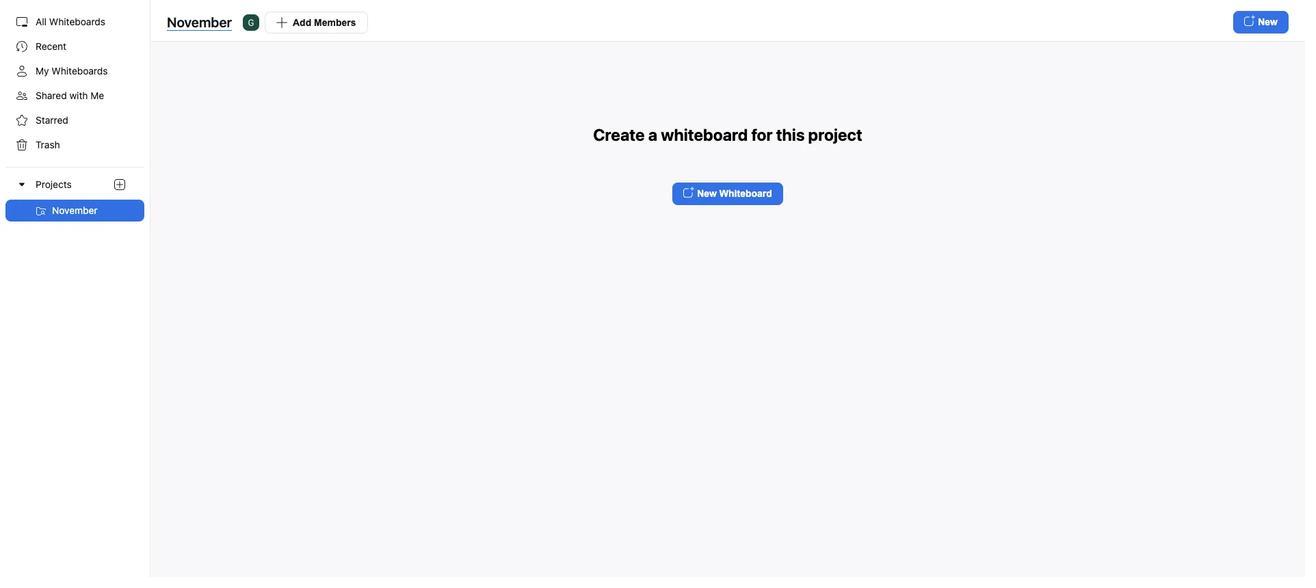 Task type: describe. For each thing, give the bounding box(es) containing it.
november menu
[[0, 200, 150, 222]]

add
[[293, 17, 311, 28]]

shared
[[36, 90, 67, 101]]

new for new
[[1258, 16, 1278, 27]]

add members
[[293, 17, 356, 28]]

new whiteboard button
[[673, 182, 783, 205]]

trash
[[36, 139, 60, 151]]

whiteboard
[[720, 188, 772, 199]]

my whiteboards
[[36, 65, 108, 77]]

recent menu item
[[5, 36, 144, 57]]

my whiteboards menu item
[[5, 60, 144, 82]]

my
[[36, 65, 49, 77]]

all
[[36, 16, 47, 27]]

create
[[593, 125, 645, 144]]

new for new whiteboard
[[697, 188, 717, 199]]

whiteboard
[[661, 125, 748, 144]]

menu item containing projects
[[0, 167, 150, 222]]

starred
[[36, 114, 68, 126]]

add members application
[[243, 11, 368, 33]]

all whiteboards
[[36, 16, 105, 27]]

projects
[[36, 179, 72, 190]]

starred menu item
[[5, 109, 144, 131]]

members
[[314, 17, 356, 28]]



Task type: locate. For each thing, give the bounding box(es) containing it.
november application
[[167, 11, 1289, 34]]

1 horizontal spatial new
[[1258, 16, 1278, 27]]

whiteboards for all whiteboards
[[49, 16, 105, 27]]

with
[[69, 90, 88, 101]]

1 horizontal spatial november
[[167, 14, 232, 30]]

all whiteboards menu item
[[5, 11, 144, 33]]

0 horizontal spatial november
[[52, 205, 98, 216]]

whiteboards
[[49, 16, 105, 27], [52, 65, 108, 77]]

add members button
[[265, 11, 368, 33]]

project
[[808, 125, 863, 144]]

0 horizontal spatial new
[[697, 188, 717, 199]]

trash menu item
[[5, 134, 144, 156]]

whiteboards inside my whiteboards menu item
[[52, 65, 108, 77]]

november inside "menu item"
[[52, 205, 98, 216]]

project owner: greg robinson image
[[243, 14, 259, 30]]

new
[[1258, 16, 1278, 27], [697, 188, 717, 199]]

november image
[[36, 206, 47, 217]]

new whiteboard
[[697, 188, 772, 199]]

whiteboards inside all whiteboards menu item
[[49, 16, 105, 27]]

november down projects
[[52, 205, 98, 216]]

november left 'project owner: greg robinson' image on the left top of the page
[[167, 14, 232, 30]]

november
[[167, 14, 232, 30], [52, 205, 98, 216]]

recent
[[36, 40, 66, 52]]

new button
[[1234, 11, 1289, 34]]

0 vertical spatial whiteboards
[[49, 16, 105, 27]]

whiteboards for my whiteboards
[[52, 65, 108, 77]]

menu bar containing all whiteboards
[[0, 0, 151, 578]]

1 vertical spatial whiteboards
[[52, 65, 108, 77]]

november inside application
[[167, 14, 232, 30]]

this
[[776, 125, 805, 144]]

for
[[752, 125, 773, 144]]

new inside november application
[[1258, 16, 1278, 27]]

create a whiteboard for this project
[[593, 125, 863, 144]]

menu bar
[[0, 0, 151, 578]]

1 vertical spatial november
[[52, 205, 98, 216]]

1 vertical spatial new
[[697, 188, 717, 199]]

0 vertical spatial november
[[167, 14, 232, 30]]

me
[[91, 90, 104, 101]]

shared with me menu item
[[5, 85, 144, 107]]

whiteboards up recent menu item
[[49, 16, 105, 27]]

0 vertical spatial new
[[1258, 16, 1278, 27]]

menu item
[[0, 167, 150, 222]]

shared with me
[[36, 90, 104, 101]]

whiteboards up "with"
[[52, 65, 108, 77]]

a
[[648, 125, 658, 144]]

november menu item
[[5, 200, 144, 222]]



Task type: vqa. For each thing, say whether or not it's contained in the screenshot.
meetings navigation on the top right of page
no



